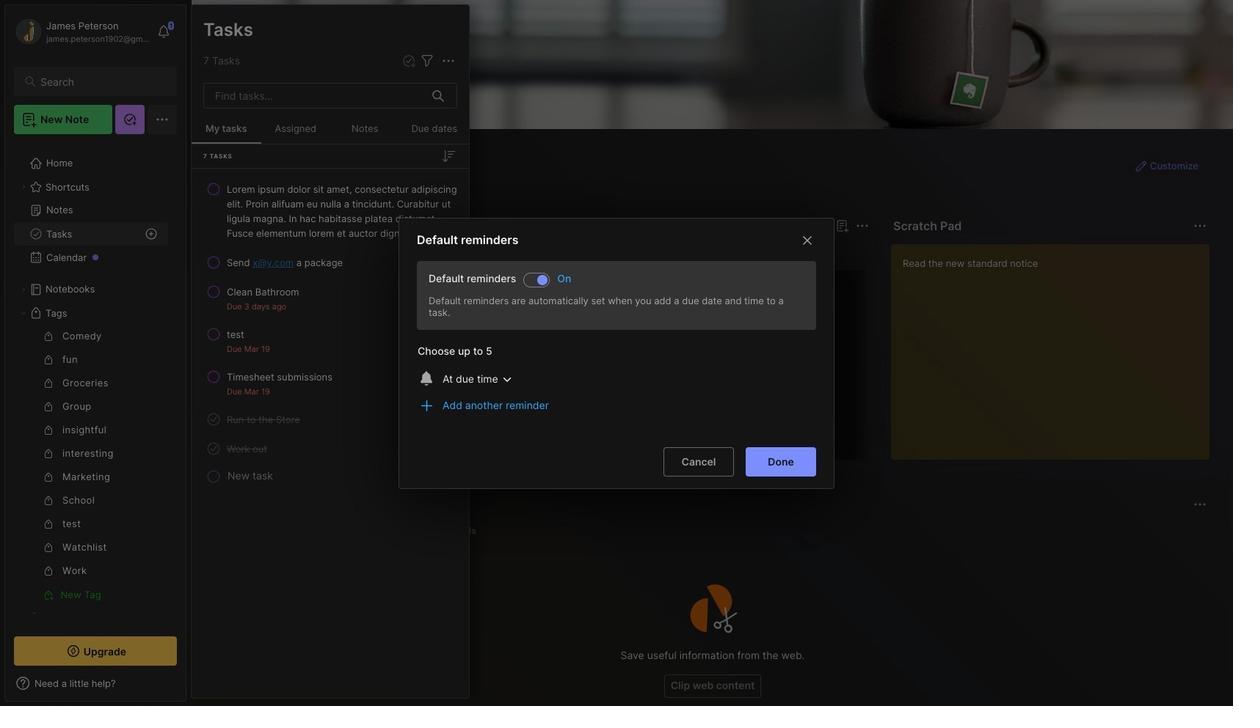 Task type: vqa. For each thing, say whether or not it's contained in the screenshot.
Tree within Main element
yes



Task type: locate. For each thing, give the bounding box(es) containing it.
0 vertical spatial tab list
[[218, 244, 867, 261]]

4 row from the top
[[197, 321, 463, 361]]

new task image
[[402, 54, 416, 68]]

1 vertical spatial tab list
[[218, 523, 1205, 540]]

work out 6 cell
[[227, 442, 267, 457]]

row
[[197, 176, 463, 247], [197, 250, 463, 276], [197, 279, 463, 319], [197, 321, 463, 361], [197, 364, 463, 404], [197, 407, 463, 433], [197, 436, 463, 462]]

tree
[[5, 143, 186, 663]]

Start writing… text field
[[903, 244, 1209, 448]]

clean bathroom 2 cell
[[227, 285, 299, 299]]

tree inside main element
[[5, 143, 186, 663]]

group
[[14, 325, 168, 607]]

5 row from the top
[[197, 364, 463, 404]]

3 row from the top
[[197, 279, 463, 319]]

tab
[[218, 244, 261, 261], [267, 244, 326, 261], [218, 523, 274, 540], [330, 523, 392, 540], [398, 523, 436, 540], [442, 523, 483, 540]]

2 row from the top
[[197, 250, 463, 276]]

row group
[[192, 175, 469, 487], [215, 270, 1233, 470]]

tab list
[[218, 244, 867, 261], [218, 523, 1205, 540]]

run to the store 5 cell
[[227, 413, 300, 427]]

Search text field
[[40, 75, 164, 89]]

None search field
[[40, 73, 164, 90]]

Task reminder time field
[[437, 368, 519, 391]]

expand notebooks image
[[19, 286, 28, 294]]

timesheet submissions 4 cell
[[227, 370, 332, 385]]



Task type: describe. For each thing, give the bounding box(es) containing it.
1 tab list from the top
[[218, 244, 867, 261]]

6 row from the top
[[197, 407, 463, 433]]

send x@y.com a package 1 cell
[[227, 255, 343, 270]]

test 3 cell
[[227, 327, 244, 342]]

main element
[[0, 0, 191, 707]]

lorem ipsum dolor sit amet, consectetur adipiscing elit. proin alifuam eu nulla a tincidunt. curabitur ut ligula magna. in hac habitasse platea dictumst. fusce elementum lorem et auctor dignissim. proin eget mi id urna euismod consectetur. pellentesque porttitor ac urna quis fermentum: 0 cell
[[227, 182, 457, 241]]

defaultreminders image
[[538, 275, 548, 285]]

group inside main element
[[14, 325, 168, 607]]

thumbnail image
[[360, 372, 415, 428]]

1 row from the top
[[197, 176, 463, 247]]

expand tags image
[[19, 309, 28, 318]]

7 row from the top
[[197, 436, 463, 462]]

close image
[[799, 231, 816, 249]]

2 tab list from the top
[[218, 523, 1205, 540]]

Find tasks… text field
[[206, 84, 424, 108]]

none search field inside main element
[[40, 73, 164, 90]]



